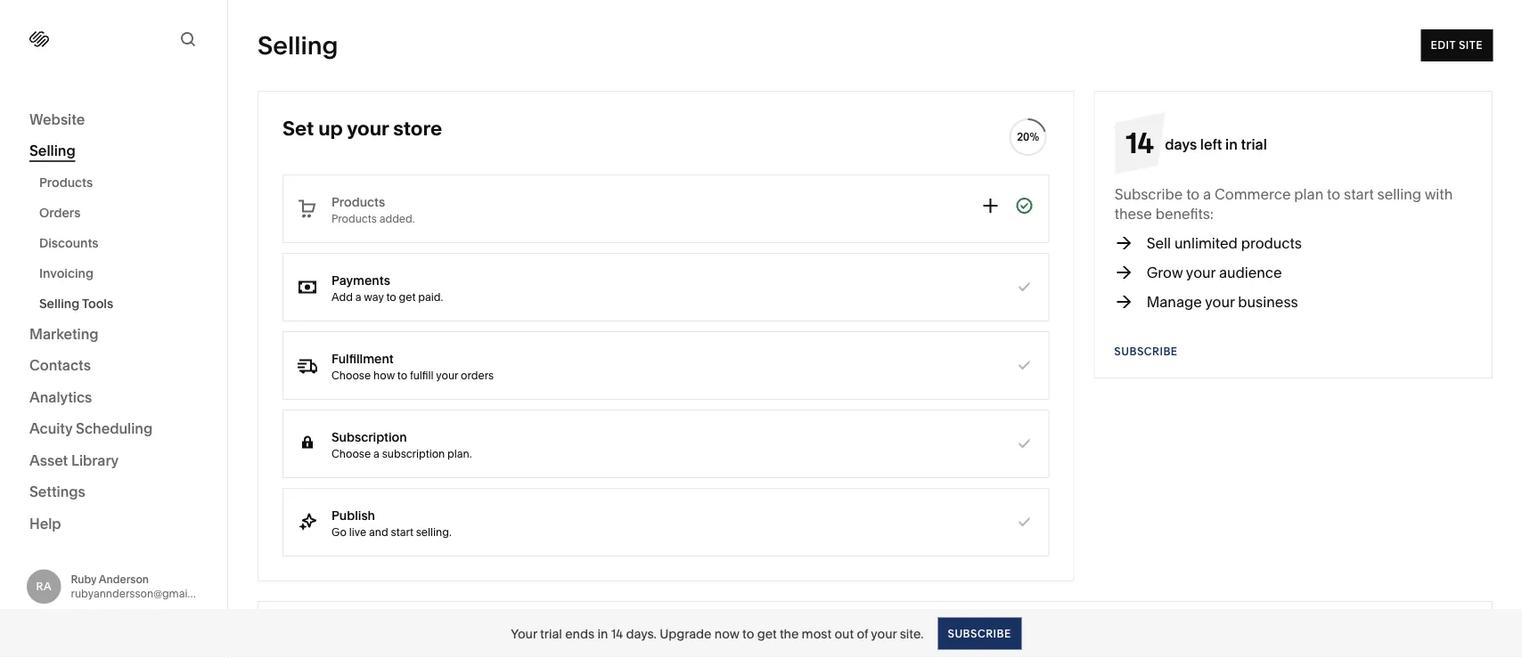 Task type: locate. For each thing, give the bounding box(es) containing it.
2 vertical spatial a
[[374, 448, 380, 460]]

0 horizontal spatial in
[[598, 627, 608, 642]]

store
[[393, 116, 442, 140]]

0 vertical spatial a
[[1204, 185, 1212, 203]]

to right way
[[386, 291, 396, 304]]

a down subscription
[[374, 448, 380, 460]]

way
[[364, 291, 384, 304]]

14 left days
[[1126, 125, 1154, 160]]

a
[[1204, 185, 1212, 203], [355, 291, 362, 304], [374, 448, 380, 460]]

commerce
[[1215, 185, 1291, 203]]

1 horizontal spatial 14
[[1126, 125, 1154, 160]]

0 horizontal spatial get
[[399, 291, 416, 304]]

14 left days.
[[611, 627, 623, 642]]

selling tools link
[[39, 289, 208, 319]]

a up benefits:
[[1204, 185, 1212, 203]]

fulfillment choose how to fulfill your orders
[[332, 351, 494, 382]]

publish
[[332, 508, 375, 523]]

site
[[1459, 39, 1483, 52]]

marketing link
[[29, 324, 198, 345]]

the
[[780, 627, 799, 642]]

get left the
[[757, 627, 777, 642]]

acuity scheduling
[[29, 420, 153, 438]]

choose down subscription
[[332, 448, 371, 460]]

help link
[[29, 514, 61, 534]]

discounts
[[39, 236, 99, 251]]

start
[[1344, 185, 1374, 203], [391, 526, 414, 539]]

your inside fulfillment choose how to fulfill your orders
[[436, 369, 458, 382]]

get
[[399, 291, 416, 304], [757, 627, 777, 642]]

1 vertical spatial products
[[332, 194, 385, 209]]

1 vertical spatial subscribe button
[[938, 618, 1021, 650]]

1 horizontal spatial a
[[374, 448, 380, 460]]

grow your audience
[[1147, 264, 1282, 281]]

1 horizontal spatial trial
[[1241, 136, 1268, 153]]

tools
[[82, 296, 113, 312]]

edit site
[[1431, 39, 1483, 52]]

products up added.
[[332, 194, 385, 209]]

your trial ends in 14 days. upgrade now to get the most out of your site.
[[511, 627, 924, 642]]

trial right 'your' at the left
[[540, 627, 562, 642]]

0 vertical spatial choose
[[332, 369, 371, 382]]

in right left in the top of the page
[[1226, 136, 1238, 153]]

a inside payments add a way to get paid.
[[355, 291, 362, 304]]

choose down fulfillment
[[332, 369, 371, 382]]

products up orders
[[39, 175, 93, 190]]

1 horizontal spatial start
[[1344, 185, 1374, 203]]

up
[[318, 116, 343, 140]]

0 vertical spatial subscribe
[[1115, 185, 1183, 203]]

a inside subscription choose a subscription plan.
[[374, 448, 380, 460]]

in right "ends" in the left bottom of the page
[[598, 627, 608, 642]]

audience
[[1219, 264, 1282, 281]]

start right and
[[391, 526, 414, 539]]

2 vertical spatial subscribe
[[948, 628, 1012, 641]]

subscribe button
[[1115, 336, 1178, 368], [938, 618, 1021, 650]]

to
[[1187, 185, 1200, 203], [1327, 185, 1341, 203], [386, 291, 396, 304], [397, 369, 408, 382], [743, 627, 754, 642]]

subscribe up these
[[1115, 185, 1183, 203]]

1 vertical spatial a
[[355, 291, 362, 304]]

1 vertical spatial choose
[[332, 448, 371, 460]]

your
[[511, 627, 537, 642]]

14
[[1126, 125, 1154, 160], [611, 627, 623, 642]]

start inside 'subscribe to a commerce plan to start selling with these benefits:'
[[1344, 185, 1374, 203]]

2 horizontal spatial a
[[1204, 185, 1212, 203]]

get left 'paid.' on the left of the page
[[399, 291, 416, 304]]

grow
[[1147, 264, 1183, 281]]

selling up "marketing"
[[39, 296, 80, 312]]

subscribe inside button
[[948, 628, 1012, 641]]

plan
[[1295, 185, 1324, 203]]

site.
[[900, 627, 924, 642]]

days left in trial
[[1165, 136, 1268, 153]]

1 choose from the top
[[332, 369, 371, 382]]

products
[[39, 175, 93, 190], [332, 194, 385, 209], [332, 212, 377, 225]]

trial
[[1241, 136, 1268, 153], [540, 627, 562, 642]]

business
[[1239, 293, 1299, 311]]

manage
[[1147, 293, 1202, 311]]

ends
[[565, 627, 595, 642]]

trial right left in the top of the page
[[1241, 136, 1268, 153]]

your right fulfill
[[436, 369, 458, 382]]

added.
[[379, 212, 415, 225]]

left
[[1201, 136, 1223, 153]]

subscription choose a subscription plan.
[[332, 430, 472, 460]]

1 vertical spatial start
[[391, 526, 414, 539]]

set
[[283, 116, 314, 140]]

orders
[[461, 369, 494, 382]]

1 horizontal spatial get
[[757, 627, 777, 642]]

start left the selling in the right of the page
[[1344, 185, 1374, 203]]

to inside fulfillment choose how to fulfill your orders
[[397, 369, 408, 382]]

choose
[[332, 369, 371, 382], [332, 448, 371, 460]]

0 horizontal spatial start
[[391, 526, 414, 539]]

1 horizontal spatial in
[[1226, 136, 1238, 153]]

a inside 'subscribe to a commerce plan to start selling with these benefits:'
[[1204, 185, 1212, 203]]

subscribe inside 'subscribe to a commerce plan to start selling with these benefits:'
[[1115, 185, 1183, 203]]

now
[[715, 627, 740, 642]]

0 vertical spatial trial
[[1241, 136, 1268, 153]]

2 choose from the top
[[332, 448, 371, 460]]

to right plan
[[1327, 185, 1341, 203]]

invoicing link
[[39, 259, 208, 289]]

0 vertical spatial start
[[1344, 185, 1374, 203]]

subscribe button right 'site.'
[[938, 618, 1021, 650]]

help
[[29, 515, 61, 533]]

your down the unlimited at right top
[[1186, 264, 1216, 281]]

0 vertical spatial subscribe button
[[1115, 336, 1178, 368]]

0 horizontal spatial subscribe button
[[938, 618, 1021, 650]]

your
[[347, 116, 389, 140], [1186, 264, 1216, 281], [1206, 293, 1235, 311], [436, 369, 458, 382], [871, 627, 897, 642]]

selling
[[258, 30, 338, 61], [29, 142, 75, 160], [39, 296, 80, 312]]

choose inside fulfillment choose how to fulfill your orders
[[332, 369, 371, 382]]

subscribe for bottom subscribe button
[[948, 628, 1012, 641]]

to inside payments add a way to get paid.
[[386, 291, 396, 304]]

0 vertical spatial in
[[1226, 136, 1238, 153]]

1 vertical spatial subscribe
[[1115, 345, 1178, 358]]

1 vertical spatial in
[[598, 627, 608, 642]]

products left added.
[[332, 212, 377, 225]]

selling up set
[[258, 30, 338, 61]]

0 vertical spatial products
[[39, 175, 93, 190]]

selling down website
[[29, 142, 75, 160]]

a left way
[[355, 291, 362, 304]]

subscribe button down manage
[[1115, 336, 1178, 368]]

to right how
[[397, 369, 408, 382]]

sell
[[1147, 234, 1171, 252]]

subscribe
[[1115, 185, 1183, 203], [1115, 345, 1178, 358], [948, 628, 1012, 641]]

choose inside subscription choose a subscription plan.
[[332, 448, 371, 460]]

0 horizontal spatial a
[[355, 291, 362, 304]]

0 vertical spatial get
[[399, 291, 416, 304]]

1 horizontal spatial subscribe button
[[1115, 336, 1178, 368]]

1 vertical spatial 14
[[611, 627, 623, 642]]

days.
[[626, 627, 657, 642]]

analytics
[[29, 389, 92, 406]]

subscribe right 'site.'
[[948, 628, 1012, 641]]

publish go live and start selling.
[[332, 508, 452, 539]]

1 vertical spatial trial
[[540, 627, 562, 642]]

subscribe down manage
[[1115, 345, 1178, 358]]

rubyanndersson@gmail.com
[[71, 588, 215, 601]]

upgrade
[[660, 627, 712, 642]]



Task type: vqa. For each thing, say whether or not it's contained in the screenshot.


Task type: describe. For each thing, give the bounding box(es) containing it.
with
[[1425, 185, 1453, 203]]

fulfill
[[410, 369, 434, 382]]

products for products products added.
[[332, 194, 385, 209]]

choose for fulfillment
[[332, 369, 371, 382]]

asset library
[[29, 452, 119, 469]]

to up benefits:
[[1187, 185, 1200, 203]]

unlimited
[[1175, 234, 1238, 252]]

2 vertical spatial selling
[[39, 296, 80, 312]]

marketing
[[29, 325, 99, 343]]

a for way
[[355, 291, 362, 304]]

selling link
[[29, 141, 198, 162]]

set up your store
[[283, 116, 442, 140]]

plan.
[[448, 448, 472, 460]]

1 vertical spatial selling
[[29, 142, 75, 160]]

0 horizontal spatial trial
[[540, 627, 562, 642]]

most
[[802, 627, 832, 642]]

and
[[369, 526, 388, 539]]

your down grow your audience
[[1206, 293, 1235, 311]]

scheduling
[[76, 420, 153, 438]]

products link
[[39, 168, 208, 198]]

selling tools
[[39, 296, 113, 312]]

manage your business
[[1147, 293, 1299, 311]]

days
[[1165, 136, 1197, 153]]

of
[[857, 627, 869, 642]]

start inside the publish go live and start selling.
[[391, 526, 414, 539]]

products
[[1242, 234, 1302, 252]]

edit site button
[[1421, 29, 1493, 62]]

ruby anderson rubyanndersson@gmail.com
[[71, 573, 215, 601]]

a for commerce
[[1204, 185, 1212, 203]]

get inside payments add a way to get paid.
[[399, 291, 416, 304]]

orders
[[39, 205, 81, 221]]

library
[[71, 452, 119, 469]]

subscription
[[382, 448, 445, 460]]

a for subscription
[[374, 448, 380, 460]]

contacts
[[29, 357, 91, 374]]

0 vertical spatial 14
[[1126, 125, 1154, 160]]

choose for subscription
[[332, 448, 371, 460]]

anderson
[[99, 573, 149, 586]]

acuity scheduling link
[[29, 419, 198, 440]]

acuity
[[29, 420, 72, 438]]

products for products
[[39, 175, 93, 190]]

your right of
[[871, 627, 897, 642]]

analytics link
[[29, 388, 198, 409]]

discounts link
[[39, 228, 208, 259]]

1 vertical spatial get
[[757, 627, 777, 642]]

contacts link
[[29, 356, 198, 377]]

edit
[[1431, 39, 1456, 52]]

payments add a way to get paid.
[[332, 273, 443, 304]]

subscription
[[332, 430, 407, 445]]

selling.
[[416, 526, 452, 539]]

asset
[[29, 452, 68, 469]]

0 vertical spatial selling
[[258, 30, 338, 61]]

invoicing
[[39, 266, 94, 281]]

how
[[374, 369, 395, 382]]

products products added.
[[332, 194, 415, 225]]

out
[[835, 627, 854, 642]]

payments
[[332, 273, 390, 288]]

fulfillment
[[332, 351, 394, 366]]

these
[[1115, 205, 1153, 222]]

settings link
[[29, 483, 198, 504]]

ruby
[[71, 573, 97, 586]]

20%
[[1017, 131, 1040, 144]]

settings
[[29, 484, 85, 501]]

website
[[29, 111, 85, 128]]

subscribe for subscribe to a commerce plan to start selling with these benefits:
[[1115, 185, 1183, 203]]

2 vertical spatial products
[[332, 212, 377, 225]]

asset library link
[[29, 451, 198, 472]]

benefits:
[[1156, 205, 1214, 222]]

subscribe to a commerce plan to start selling with these benefits:
[[1115, 185, 1453, 222]]

selling
[[1378, 185, 1422, 203]]

paid.
[[418, 291, 443, 304]]

to right now
[[743, 627, 754, 642]]

add
[[332, 291, 353, 304]]

0 horizontal spatial 14
[[611, 627, 623, 642]]

live
[[349, 526, 367, 539]]

go
[[332, 526, 347, 539]]

sell unlimited products
[[1147, 234, 1302, 252]]

orders link
[[39, 198, 208, 228]]

ra
[[36, 581, 52, 594]]

your right up
[[347, 116, 389, 140]]

website link
[[29, 110, 198, 131]]



